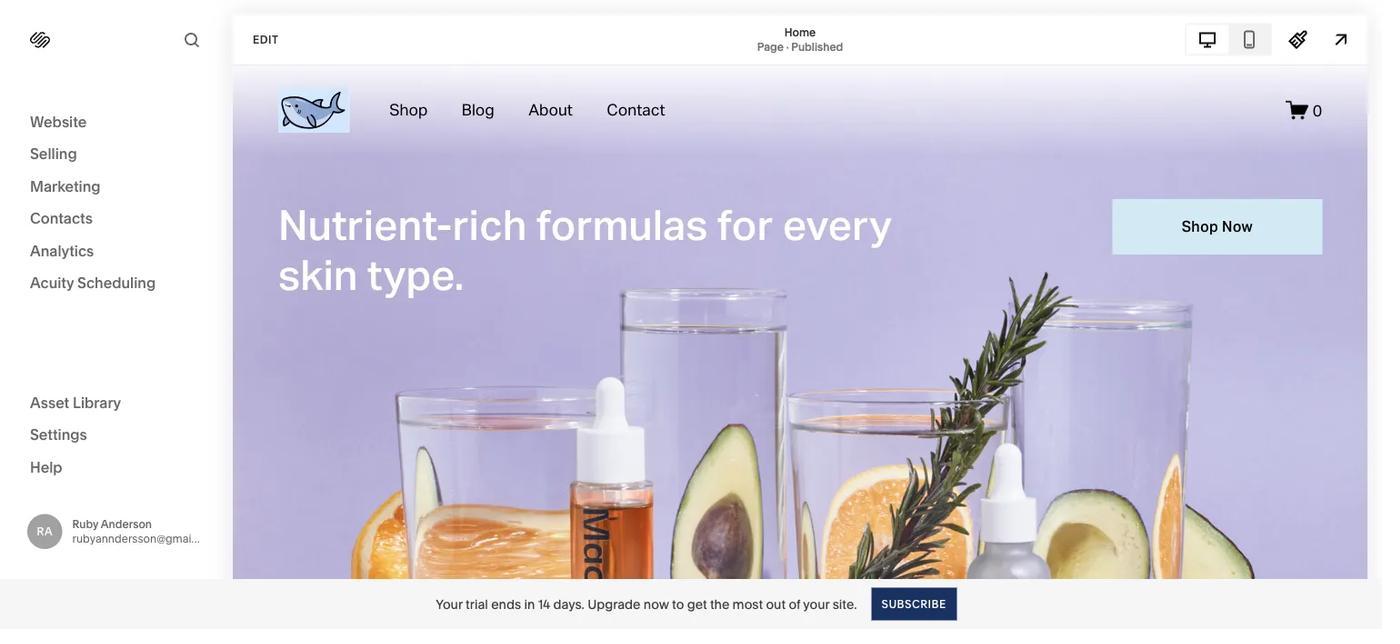 Task type: describe. For each thing, give the bounding box(es) containing it.
asset library link
[[30, 393, 202, 414]]

acuity scheduling link
[[30, 273, 202, 295]]

14
[[538, 597, 550, 612]]

rubyanndersson@gmail.com
[[72, 532, 220, 546]]

the
[[710, 597, 730, 612]]

edit
[[253, 33, 279, 46]]

home page · published
[[758, 25, 844, 53]]

ends
[[491, 597, 521, 612]]

your
[[804, 597, 830, 612]]

most
[[733, 597, 763, 612]]

website link
[[30, 112, 202, 133]]

asset library
[[30, 394, 121, 412]]

acuity
[[30, 274, 74, 292]]

your
[[436, 597, 463, 612]]

website
[[30, 113, 87, 131]]

help
[[30, 459, 62, 476]]

contacts link
[[30, 209, 202, 230]]

get
[[688, 597, 707, 612]]

contacts
[[30, 210, 93, 227]]

trial
[[466, 597, 488, 612]]

edit button
[[241, 23, 291, 56]]

ruby anderson rubyanndersson@gmail.com
[[72, 518, 220, 546]]



Task type: locate. For each thing, give the bounding box(es) containing it.
ruby
[[72, 518, 99, 531]]

selling
[[30, 145, 77, 163]]

subscribe button
[[872, 588, 957, 621]]

published
[[792, 40, 844, 53]]

tab list
[[1187, 25, 1271, 54]]

your trial ends in 14 days. upgrade now to get the most out of your site.
[[436, 597, 858, 612]]

now
[[644, 597, 669, 612]]

home
[[785, 25, 816, 39]]

acuity scheduling
[[30, 274, 156, 292]]

selling link
[[30, 144, 202, 166]]

out
[[766, 597, 786, 612]]

·
[[787, 40, 789, 53]]

days.
[[554, 597, 585, 612]]

analytics link
[[30, 241, 202, 262]]

ra
[[37, 525, 53, 538]]

to
[[672, 597, 684, 612]]

site.
[[833, 597, 858, 612]]

of
[[789, 597, 801, 612]]

library
[[73, 394, 121, 412]]

marketing link
[[30, 177, 202, 198]]

anderson
[[101, 518, 152, 531]]

analytics
[[30, 242, 94, 260]]

upgrade
[[588, 597, 641, 612]]

settings
[[30, 426, 87, 444]]

in
[[524, 597, 535, 612]]

settings link
[[30, 425, 202, 447]]

page
[[758, 40, 784, 53]]

scheduling
[[77, 274, 156, 292]]

help link
[[30, 458, 62, 478]]

subscribe
[[882, 598, 947, 611]]

asset
[[30, 394, 69, 412]]

marketing
[[30, 177, 101, 195]]



Task type: vqa. For each thing, say whether or not it's contained in the screenshot.
Now
yes



